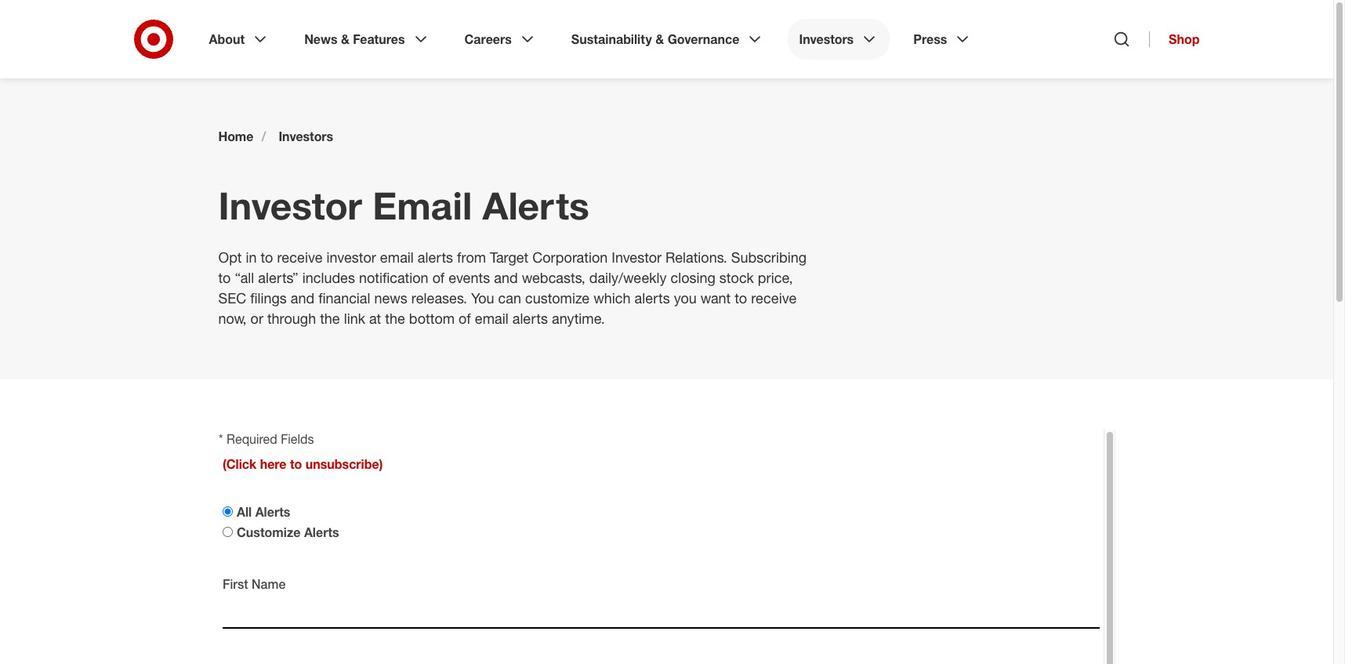 Task type: describe. For each thing, give the bounding box(es) containing it.
home link
[[218, 129, 254, 144]]

releases.
[[412, 289, 468, 307]]

webcasts,
[[522, 269, 586, 286]]

1 horizontal spatial and
[[494, 269, 518, 286]]

or
[[251, 310, 264, 327]]

link
[[344, 310, 365, 327]]

features
[[353, 31, 405, 47]]

0 vertical spatial investors link
[[789, 19, 890, 60]]

notification
[[359, 269, 429, 286]]

alerts"
[[258, 269, 299, 286]]

want
[[701, 289, 731, 307]]

press
[[914, 31, 948, 47]]

"all
[[235, 269, 254, 286]]

alerts
[[483, 183, 590, 228]]

can
[[499, 289, 522, 307]]

about link
[[198, 19, 281, 60]]

about
[[209, 31, 245, 47]]

target
[[490, 249, 529, 266]]

includes
[[303, 269, 355, 286]]

price,
[[758, 269, 793, 286]]

investors for the top investors link
[[800, 31, 854, 47]]

2 vertical spatial to
[[735, 289, 748, 307]]

& for sustainability
[[656, 31, 664, 47]]

you
[[471, 289, 495, 307]]

daily/weekly
[[590, 269, 667, 286]]

corporation
[[533, 249, 608, 266]]

events
[[449, 269, 490, 286]]

0 horizontal spatial email
[[380, 249, 414, 266]]

0 vertical spatial of
[[433, 269, 445, 286]]

investor email alerts
[[218, 183, 590, 228]]

from
[[457, 249, 486, 266]]

1 vertical spatial alerts
[[635, 289, 670, 307]]

relations.
[[666, 249, 728, 266]]

anytime.
[[552, 310, 605, 327]]

home
[[218, 129, 254, 144]]

news & features link
[[293, 19, 441, 60]]

sustainability & governance
[[572, 31, 740, 47]]

investor
[[327, 249, 376, 266]]



Task type: locate. For each thing, give the bounding box(es) containing it.
0 horizontal spatial the
[[320, 310, 340, 327]]

shop link
[[1150, 31, 1200, 47]]

to right in
[[261, 249, 273, 266]]

shop
[[1169, 31, 1200, 47]]

customize
[[525, 289, 590, 307]]

1 horizontal spatial investors
[[800, 31, 854, 47]]

1 vertical spatial investor
[[612, 249, 662, 266]]

the right at
[[385, 310, 405, 327]]

of
[[433, 269, 445, 286], [459, 310, 471, 327]]

investor up in
[[218, 183, 362, 228]]

investor
[[218, 183, 362, 228], [612, 249, 662, 266]]

of up releases.
[[433, 269, 445, 286]]

0 horizontal spatial to
[[218, 269, 231, 286]]

1 horizontal spatial alerts
[[513, 310, 548, 327]]

0 vertical spatial investors
[[800, 31, 854, 47]]

news
[[374, 289, 408, 307]]

& right "news"
[[341, 31, 350, 47]]

news & features
[[304, 31, 405, 47]]

& for news
[[341, 31, 350, 47]]

2 horizontal spatial alerts
[[635, 289, 670, 307]]

1 vertical spatial to
[[218, 269, 231, 286]]

1 horizontal spatial the
[[385, 310, 405, 327]]

in
[[246, 249, 257, 266]]

sec
[[218, 289, 246, 307]]

the
[[320, 310, 340, 327], [385, 310, 405, 327]]

0 vertical spatial receive
[[277, 249, 323, 266]]

1 & from the left
[[341, 31, 350, 47]]

1 horizontal spatial of
[[459, 310, 471, 327]]

0 horizontal spatial investors
[[279, 129, 333, 144]]

1 vertical spatial investors
[[279, 129, 333, 144]]

to down stock
[[735, 289, 748, 307]]

email up 'notification'
[[380, 249, 414, 266]]

alerts down daily/weekly
[[635, 289, 670, 307]]

0 vertical spatial and
[[494, 269, 518, 286]]

the left the link
[[320, 310, 340, 327]]

of down releases.
[[459, 310, 471, 327]]

alerts left from
[[418, 249, 453, 266]]

closing
[[671, 269, 716, 286]]

sustainability & governance link
[[561, 19, 776, 60]]

1 vertical spatial receive
[[752, 289, 797, 307]]

investor up daily/weekly
[[612, 249, 662, 266]]

email
[[380, 249, 414, 266], [475, 310, 509, 327]]

stock
[[720, 269, 754, 286]]

at
[[369, 310, 381, 327]]

&
[[341, 31, 350, 47], [656, 31, 664, 47]]

1 horizontal spatial receive
[[752, 289, 797, 307]]

alerts
[[418, 249, 453, 266], [635, 289, 670, 307], [513, 310, 548, 327]]

1 horizontal spatial &
[[656, 31, 664, 47]]

you
[[674, 289, 697, 307]]

opt
[[218, 249, 242, 266]]

and
[[494, 269, 518, 286], [291, 289, 315, 307]]

2 vertical spatial alerts
[[513, 310, 548, 327]]

0 vertical spatial email
[[380, 249, 414, 266]]

1 vertical spatial investors link
[[279, 129, 333, 144]]

0 horizontal spatial &
[[341, 31, 350, 47]]

which
[[594, 289, 631, 307]]

email
[[373, 183, 472, 228]]

press link
[[903, 19, 984, 60]]

now,
[[218, 310, 247, 327]]

2 horizontal spatial to
[[735, 289, 748, 307]]

bottom
[[409, 310, 455, 327]]

1 horizontal spatial email
[[475, 310, 509, 327]]

2 the from the left
[[385, 310, 405, 327]]

receive down price,
[[752, 289, 797, 307]]

& left governance
[[656, 31, 664, 47]]

1 vertical spatial email
[[475, 310, 509, 327]]

2 & from the left
[[656, 31, 664, 47]]

1 horizontal spatial investors link
[[789, 19, 890, 60]]

and up the through
[[291, 289, 315, 307]]

alerts down can
[[513, 310, 548, 327]]

and down target
[[494, 269, 518, 286]]

1 vertical spatial of
[[459, 310, 471, 327]]

through
[[267, 310, 316, 327]]

0 horizontal spatial investors link
[[279, 129, 333, 144]]

0 horizontal spatial investor
[[218, 183, 362, 228]]

governance
[[668, 31, 740, 47]]

investors for the bottom investors link
[[279, 129, 333, 144]]

0 vertical spatial alerts
[[418, 249, 453, 266]]

0 vertical spatial to
[[261, 249, 273, 266]]

1 vertical spatial and
[[291, 289, 315, 307]]

careers
[[465, 31, 512, 47]]

financial
[[319, 289, 371, 307]]

sustainability
[[572, 31, 652, 47]]

filings
[[250, 289, 287, 307]]

to left "all
[[218, 269, 231, 286]]

0 horizontal spatial and
[[291, 289, 315, 307]]

0 horizontal spatial alerts
[[418, 249, 453, 266]]

1 horizontal spatial to
[[261, 249, 273, 266]]

opt in to receive investor email alerts from target corporation investor relations. subscribing to "all alerts" includes notification of events and webcasts, daily/weekly closing stock price, sec filings and financial news releases. you can customize which alerts you want to receive now, or through the link at the bottom of email alerts anytime.
[[218, 249, 807, 327]]

0 horizontal spatial of
[[433, 269, 445, 286]]

investors link
[[789, 19, 890, 60], [279, 129, 333, 144]]

1 the from the left
[[320, 310, 340, 327]]

to
[[261, 249, 273, 266], [218, 269, 231, 286], [735, 289, 748, 307]]

news
[[304, 31, 338, 47]]

receive up the alerts"
[[277, 249, 323, 266]]

1 horizontal spatial investor
[[612, 249, 662, 266]]

careers link
[[454, 19, 548, 60]]

investor inside 'opt in to receive investor email alerts from target corporation investor relations. subscribing to "all alerts" includes notification of events and webcasts, daily/weekly closing stock price, sec filings and financial news releases. you can customize which alerts you want to receive now, or through the link at the bottom of email alerts anytime.'
[[612, 249, 662, 266]]

investors
[[800, 31, 854, 47], [279, 129, 333, 144]]

0 vertical spatial investor
[[218, 183, 362, 228]]

receive
[[277, 249, 323, 266], [752, 289, 797, 307]]

0 horizontal spatial receive
[[277, 249, 323, 266]]

email down you on the top of page
[[475, 310, 509, 327]]

subscribing
[[732, 249, 807, 266]]



Task type: vqa. For each thing, say whether or not it's contained in the screenshot.
alerts"
yes



